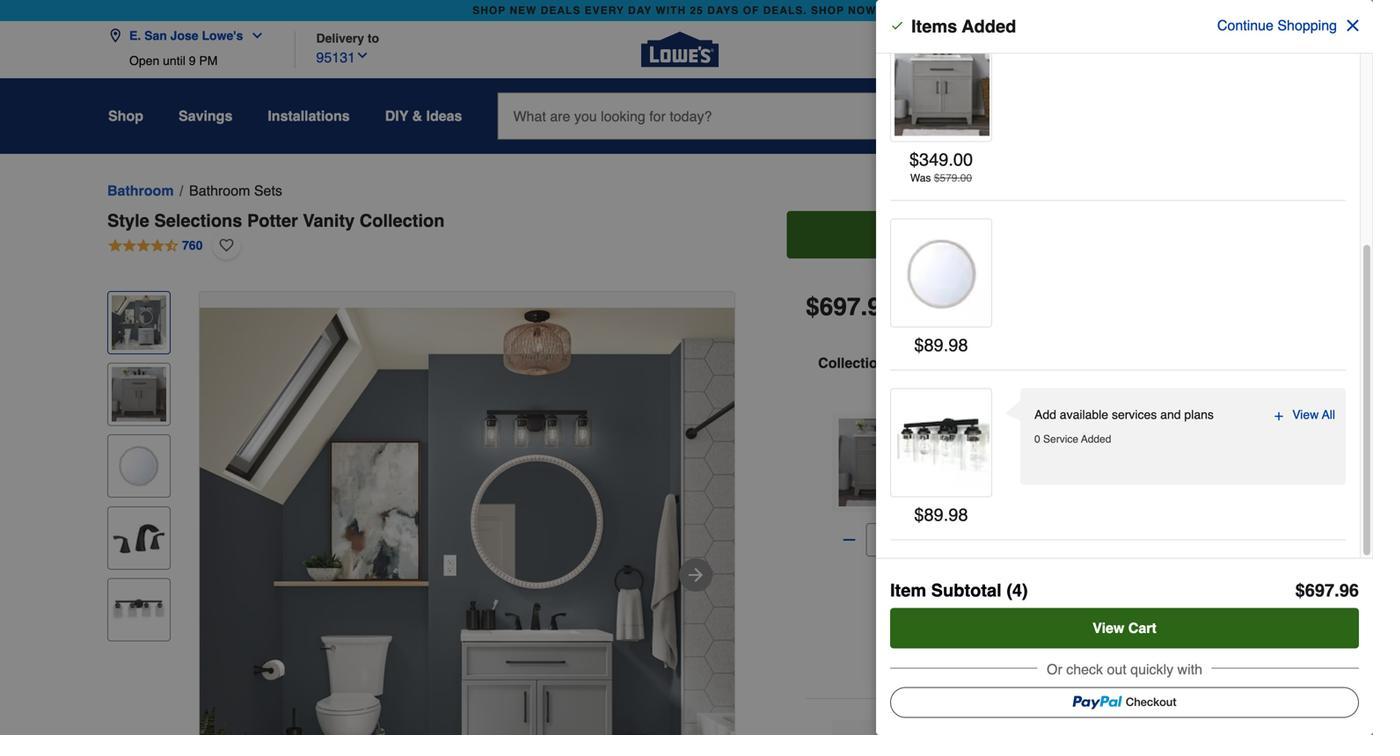 Task type: describe. For each thing, give the bounding box(es) containing it.
potter inside potter 30-in gray single sink bathroom vanity with white cultured marble top
[[1057, 414, 1090, 428]]

0 vertical spatial added
[[962, 16, 1016, 37]]

of
[[743, 4, 759, 17]]

add 4 items to cart button
[[787, 211, 1258, 259]]

style selections
[[960, 414, 1054, 428]]

credit
[[919, 44, 952, 58]]

weekly
[[1105, 44, 1145, 58]]

add for add 4 items to cart
[[958, 227, 985, 243]]

ideas
[[426, 108, 462, 124]]

$ 349 .00 was $ 579 .00
[[910, 150, 973, 184]]

weekly ad
[[1105, 44, 1163, 58]]

1 89 from the top
[[924, 335, 944, 355]]

2 product image from the top
[[895, 227, 990, 322]]

1 vertical spatial 96
[[1340, 581, 1359, 601]]

diy & ideas button
[[385, 100, 462, 132]]

order
[[1014, 44, 1045, 58]]

1 shop from the left
[[473, 4, 506, 17]]

all
[[1322, 408, 1335, 422]]

0 horizontal spatial vanity
[[303, 211, 355, 231]]

sets
[[254, 183, 282, 199]]

day
[[628, 4, 652, 17]]

95131 button
[[316, 45, 369, 68]]

cart inside add 4 items to cart button
[[1059, 227, 1087, 243]]

1 vertical spatial collection
[[818, 355, 886, 371]]

delivery to
[[316, 31, 379, 45]]

collection items
[[818, 355, 927, 371]]

item subtotal (4)
[[890, 581, 1028, 601]]

search image
[[912, 106, 929, 123]]

delivery
[[316, 31, 364, 45]]

bathroom sets
[[189, 183, 282, 199]]

lowe's credit center link
[[878, 42, 993, 60]]

selections for style selections potter vanity collection
[[154, 211, 242, 231]]

bathroom inside potter 30-in gray single sink bathroom vanity with white cultured marble top
[[1025, 432, 1078, 446]]

0 horizontal spatial collection
[[360, 211, 445, 231]]

lowe's for lowe's pro
[[1184, 44, 1222, 58]]

0 vertical spatial 697
[[820, 293, 861, 321]]

cultured
[[995, 450, 1041, 464]]

single
[[960, 432, 994, 446]]

close image
[[1344, 17, 1362, 34]]

service
[[1043, 433, 1079, 446]]

until
[[163, 54, 185, 68]]

or
[[1047, 662, 1063, 678]]

deals
[[541, 4, 581, 17]]

|
[[906, 292, 912, 322]]

shopping
[[1278, 17, 1337, 33]]

deals.
[[763, 4, 807, 17]]

0
[[1035, 433, 1040, 446]]

4.5 stars image
[[107, 236, 204, 255]]

shop new deals every day with 25 days of deals. shop now >
[[473, 4, 887, 17]]

1 horizontal spatial $ 697 . 96
[[1296, 581, 1359, 601]]

1 horizontal spatial 697
[[1305, 581, 1335, 601]]

&
[[412, 108, 422, 124]]

$927.96 save $230.00
[[923, 287, 1011, 323]]

pro
[[1225, 44, 1252, 58]]

5 title image from the top
[[112, 583, 166, 637]]

349 for .00
[[919, 150, 949, 170]]

out
[[1107, 662, 1127, 678]]

760
[[182, 238, 203, 252]]

in
[[1112, 414, 1121, 428]]

save
[[923, 307, 956, 323]]

style selections potter vanity collection
[[107, 211, 445, 231]]

or check out quickly with
[[1047, 662, 1203, 678]]

sink
[[997, 432, 1021, 446]]

lowe's pro link
[[1184, 42, 1252, 60]]

chevron down image
[[355, 48, 369, 62]]

0 horizontal spatial $ 697 . 96
[[806, 293, 895, 321]]

items inside button
[[1001, 227, 1038, 243]]

2 shop from the left
[[811, 4, 844, 17]]

center
[[956, 44, 993, 58]]

plus image
[[1273, 409, 1286, 424]]

manufacturer
[[960, 555, 1038, 569]]

1 star image
[[960, 453, 1041, 471]]

open
[[129, 54, 159, 68]]

with inside potter 30-in gray single sink bathroom vanity with white cultured marble top
[[1118, 432, 1140, 446]]

3 title image from the top
[[112, 439, 166, 494]]

760 button
[[107, 231, 204, 260]]

style for style selections
[[960, 414, 989, 428]]

cart inside view cart "button"
[[1129, 620, 1157, 636]]

shop
[[108, 108, 143, 124]]

style for style selections potter vanity collection
[[107, 211, 149, 231]]

lowe's for lowe's credit center
[[878, 44, 916, 58]]

every
[[585, 4, 624, 17]]

savings
[[179, 108, 233, 124]]

subtotal
[[931, 581, 1002, 601]]

weekly ad link
[[1105, 42, 1163, 60]]

30-
[[1094, 414, 1112, 428]]

0 vertical spatial items
[[911, 16, 957, 37]]

status
[[1049, 44, 1084, 58]]

product image for 0
[[895, 396, 990, 491]]

349 for $579.00
[[965, 475, 1001, 499]]

lowe's inside button
[[202, 29, 243, 43]]

view for view all
[[1293, 408, 1319, 422]]

gray for manufacturer color/finish : gray
[[1121, 555, 1148, 569]]

(4)
[[1007, 581, 1028, 601]]

jose
[[170, 29, 198, 43]]

Stepper number input field with increment and decrement buttons number field
[[866, 523, 900, 557]]

>
[[880, 4, 887, 17]]

579
[[940, 172, 958, 184]]

shop button
[[108, 100, 143, 132]]

open until 9 pm
[[129, 54, 218, 68]]

e. san jose lowe's
[[129, 29, 243, 43]]

add available services and plans
[[1035, 408, 1214, 422]]

savings button
[[179, 100, 233, 132]]

continue
[[1217, 17, 1274, 33]]

continue shopping
[[1217, 17, 1337, 33]]

e.
[[129, 29, 141, 43]]

installations
[[268, 108, 350, 124]]



Task type: vqa. For each thing, say whether or not it's contained in the screenshot.
"to"
yes



Task type: locate. For each thing, give the bounding box(es) containing it.
349 inside $ 349 .00 was $ 579 .00
[[919, 150, 949, 170]]

check
[[1066, 662, 1103, 678]]

1 horizontal spatial bathroom
[[189, 183, 250, 199]]

manufacturer color/finish : gray
[[960, 555, 1148, 569]]

view left all
[[1293, 408, 1319, 422]]

0 vertical spatial to
[[368, 31, 379, 45]]

0 horizontal spatial added
[[962, 16, 1016, 37]]

potter up '0 service added'
[[1057, 414, 1090, 428]]

95131
[[316, 49, 355, 66]]

lowe's up pm
[[202, 29, 243, 43]]

gray right the :
[[1121, 555, 1148, 569]]

1 vertical spatial $ 89 . 98
[[914, 505, 968, 525]]

0 horizontal spatial to
[[368, 31, 379, 45]]

product image
[[895, 41, 990, 136], [895, 227, 990, 322], [895, 396, 990, 491]]

0 horizontal spatial 96
[[868, 293, 895, 321]]

to
[[368, 31, 379, 45], [1042, 227, 1055, 243]]

blue image
[[1033, 586, 1062, 614]]

style up single
[[960, 414, 989, 428]]

1 horizontal spatial with
[[1178, 662, 1203, 678]]

0 vertical spatial 96
[[868, 293, 895, 321]]

chevron down image
[[243, 29, 264, 43]]

$ 349 $579.00
[[960, 475, 1004, 521]]

.00
[[949, 150, 973, 170], [958, 172, 972, 184]]

98
[[949, 335, 968, 355], [949, 505, 968, 525]]

25
[[690, 4, 704, 17]]

to up chevron down image
[[368, 31, 379, 45]]

e. san jose lowe's button
[[108, 18, 271, 54]]

1 vertical spatial add
[[1035, 408, 1057, 422]]

1 horizontal spatial to
[[1042, 227, 1055, 243]]

0 horizontal spatial selections
[[154, 211, 242, 231]]

0 vertical spatial view
[[1293, 408, 1319, 422]]

bathroom for bathroom sets
[[189, 183, 250, 199]]

ad
[[1148, 44, 1163, 58]]

349
[[919, 150, 949, 170], [965, 475, 1001, 499]]

minus image
[[841, 531, 858, 549]]

added up center
[[962, 16, 1016, 37]]

1 title image from the top
[[112, 296, 166, 350]]

89 up plus icon
[[924, 505, 944, 525]]

None search field
[[497, 92, 978, 156]]

1 vertical spatial cart
[[1129, 620, 1157, 636]]

top
[[1085, 450, 1105, 464]]

2 horizontal spatial lowe's
[[1184, 44, 1222, 58]]

0 horizontal spatial bathroom
[[107, 183, 174, 199]]

2 vertical spatial product image
[[895, 396, 990, 491]]

new
[[510, 4, 537, 17]]

lowe's
[[202, 29, 243, 43], [878, 44, 916, 58], [1184, 44, 1222, 58]]

checkmark image
[[890, 18, 904, 33]]

3 product image from the top
[[895, 396, 990, 491]]

0 horizontal spatial add
[[958, 227, 985, 243]]

items added
[[911, 16, 1016, 37]]

gray image
[[963, 586, 991, 614]]

0 horizontal spatial shop
[[473, 4, 506, 17]]

heart outline image
[[219, 236, 233, 255]]

items right 4
[[1001, 227, 1038, 243]]

plus image
[[907, 531, 925, 549]]

0 horizontal spatial potter
[[247, 211, 298, 231]]

bathroom link
[[107, 180, 174, 201]]

lowe's left pro
[[1184, 44, 1222, 58]]

1 horizontal spatial added
[[1081, 433, 1111, 446]]

white image
[[998, 586, 1026, 614]]

1 horizontal spatial collection
[[818, 355, 886, 371]]

0 vertical spatial gray
[[1125, 414, 1151, 428]]

$230.00
[[960, 307, 1011, 323]]

diy & ideas
[[385, 108, 462, 124]]

selections up sink
[[992, 414, 1054, 428]]

1 horizontal spatial lowe's
[[878, 44, 916, 58]]

location image
[[108, 29, 122, 43]]

1 horizontal spatial 96
[[1340, 581, 1359, 601]]

gray for potter 30-in gray single sink bathroom vanity with white cultured marble top
[[1125, 414, 1151, 428]]

1 vertical spatial potter
[[1057, 414, 1090, 428]]

1 horizontal spatial selections
[[992, 414, 1054, 428]]

style
[[107, 211, 149, 231], [960, 414, 989, 428]]

arrow right image
[[685, 565, 707, 586]]

view cart
[[1093, 620, 1157, 636]]

selections for style selections
[[992, 414, 1054, 428]]

installations button
[[268, 100, 350, 132]]

2 title image from the top
[[112, 367, 166, 422]]

1 horizontal spatial potter
[[1057, 414, 1090, 428]]

4 title image from the top
[[112, 511, 166, 565]]

gray inside potter 30-in gray single sink bathroom vanity with white cultured marble top
[[1125, 414, 1151, 428]]

bathroom up marble
[[1025, 432, 1078, 446]]

349 inside $ 349 $579.00
[[965, 475, 1001, 499]]

to right 4
[[1042, 227, 1055, 243]]

was
[[910, 172, 931, 184]]

add up 0
[[1035, 408, 1057, 422]]

$ 89 . 98
[[914, 335, 968, 355], [914, 505, 968, 525]]

gray
[[1125, 414, 1151, 428], [1121, 555, 1148, 569]]

1 horizontal spatial style
[[960, 414, 989, 428]]

add left 4
[[958, 227, 985, 243]]

shop left new
[[473, 4, 506, 17]]

0 horizontal spatial cart
[[1059, 227, 1087, 243]]

1 vertical spatial .00
[[958, 172, 972, 184]]

1 vertical spatial vanity
[[1081, 432, 1115, 446]]

0 vertical spatial potter
[[247, 211, 298, 231]]

.00 up the 579
[[949, 150, 973, 170]]

$579.00
[[960, 507, 1004, 521]]

1 horizontal spatial view
[[1293, 408, 1319, 422]]

quickly
[[1131, 662, 1174, 678]]

0 vertical spatial $ 697 . 96
[[806, 293, 895, 321]]

items down the |
[[890, 355, 927, 371]]

cart up quickly
[[1129, 620, 1157, 636]]

0 vertical spatial vanity
[[303, 211, 355, 231]]

bathroom left sets
[[189, 183, 250, 199]]

style down bathroom link
[[107, 211, 149, 231]]

0 vertical spatial selections
[[154, 211, 242, 231]]

camera image
[[951, 107, 969, 125]]

1 horizontal spatial shop
[[811, 4, 844, 17]]

1 vertical spatial items
[[1001, 227, 1038, 243]]

lowe's down checkmark 'icon' on the top right of page
[[878, 44, 916, 58]]

items
[[911, 16, 957, 37], [1001, 227, 1038, 243], [890, 355, 927, 371]]

349 up $579.00
[[965, 475, 1001, 499]]

$ 89 . 98 up plus icon
[[914, 505, 968, 525]]

1 vertical spatial style
[[960, 414, 989, 428]]

1 vertical spatial $ 697 . 96
[[1296, 581, 1359, 601]]

diy
[[385, 108, 408, 124]]

0 horizontal spatial with
[[1118, 432, 1140, 446]]

0 service added
[[1035, 433, 1111, 446]]

view all
[[1293, 408, 1335, 422]]

1 vertical spatial with
[[1178, 662, 1203, 678]]

lowe's credit center
[[878, 44, 993, 58]]

2 horizontal spatial bathroom
[[1025, 432, 1078, 446]]

items up lowe's credit center
[[911, 16, 957, 37]]

view all button
[[1273, 406, 1335, 424]]

349 up was on the right of the page
[[919, 150, 949, 170]]

continue shopping button
[[1206, 5, 1373, 46]]

to inside button
[[1042, 227, 1055, 243]]

cart
[[1059, 227, 1087, 243], [1129, 620, 1157, 636]]

lowe's home improvement logo image
[[641, 11, 719, 88]]

1 $ 89 . 98 from the top
[[914, 335, 968, 355]]

0 horizontal spatial lowe's
[[202, 29, 243, 43]]

potter down sets
[[247, 211, 298, 231]]

with down in
[[1118, 432, 1140, 446]]

4
[[989, 227, 997, 243]]

0 vertical spatial add
[[958, 227, 985, 243]]

bathroom
[[107, 183, 174, 199], [189, 183, 250, 199], [1025, 432, 1078, 446]]

2 89 from the top
[[924, 505, 944, 525]]

1 vertical spatial added
[[1081, 433, 1111, 446]]

1 horizontal spatial cart
[[1129, 620, 1157, 636]]

$927.96
[[923, 287, 974, 304]]

view for view cart
[[1093, 620, 1125, 636]]

cart right 4
[[1059, 227, 1087, 243]]

$ 697 . 96
[[806, 293, 895, 321], [1296, 581, 1359, 601]]

with right quickly
[[1178, 662, 1203, 678]]

1 vertical spatial view
[[1093, 620, 1125, 636]]

$ inside $ 349 $579.00
[[960, 477, 965, 490]]

1 horizontal spatial vanity
[[1081, 432, 1115, 446]]

0 vertical spatial cart
[[1059, 227, 1087, 243]]

96
[[868, 293, 895, 321], [1340, 581, 1359, 601]]

0 horizontal spatial 349
[[919, 150, 949, 170]]

1 vertical spatial product image
[[895, 227, 990, 322]]

1 98 from the top
[[949, 335, 968, 355]]

0 vertical spatial .00
[[949, 150, 973, 170]]

white
[[960, 450, 991, 464]]

0 vertical spatial with
[[1118, 432, 1140, 446]]

item
[[890, 581, 926, 601]]

vanity
[[303, 211, 355, 231], [1081, 432, 1115, 446]]

2 $ 89 . 98 from the top
[[914, 505, 968, 525]]

.
[[861, 293, 868, 321], [944, 335, 949, 355], [944, 505, 949, 525], [1335, 581, 1340, 601]]

1 vertical spatial 89
[[924, 505, 944, 525]]

add 4 items to cart
[[958, 227, 1087, 243]]

0 vertical spatial 89
[[924, 335, 944, 355]]

1 vertical spatial 697
[[1305, 581, 1335, 601]]

$
[[910, 150, 919, 170], [934, 172, 940, 184], [806, 293, 820, 321], [914, 335, 924, 355], [960, 477, 965, 490], [914, 505, 924, 525], [1296, 581, 1305, 601]]

0 vertical spatial $ 89 . 98
[[914, 335, 968, 355]]

color/finish
[[1041, 555, 1113, 569]]

1 vertical spatial selections
[[992, 414, 1054, 428]]

1 horizontal spatial 349
[[965, 475, 1001, 499]]

vanity inside potter 30-in gray single sink bathroom vanity with white cultured marble top
[[1081, 432, 1115, 446]]

potter 30-in gray single sink bathroom vanity with white cultured marble top
[[960, 414, 1151, 464]]

2 98 from the top
[[949, 505, 968, 525]]

shop left now
[[811, 4, 844, 17]]

1 vertical spatial 349
[[965, 475, 1001, 499]]

0 vertical spatial product image
[[895, 41, 990, 136]]

bathroom for bathroom
[[107, 183, 174, 199]]

selections
[[154, 211, 242, 231], [992, 414, 1054, 428]]

marble
[[1044, 450, 1082, 464]]

bathroom sets link
[[189, 180, 282, 201]]

98 down 'save'
[[949, 335, 968, 355]]

gray right in
[[1125, 414, 1151, 428]]

lowe's pro
[[1184, 44, 1252, 58]]

product image for $
[[895, 41, 990, 136]]

view inside "button"
[[1093, 620, 1125, 636]]

with
[[656, 4, 686, 17]]

shop new deals every day with 25 days of deals. shop now > link
[[469, 0, 891, 21]]

89 down 'save'
[[924, 335, 944, 355]]

add for add available services and plans
[[1035, 408, 1057, 422]]

0 vertical spatial collection
[[360, 211, 445, 231]]

added up top
[[1081, 433, 1111, 446]]

view up the "out"
[[1093, 620, 1125, 636]]

1 vertical spatial 98
[[949, 505, 968, 525]]

0 vertical spatial style
[[107, 211, 149, 231]]

plans
[[1185, 408, 1214, 422]]

selections up 760
[[154, 211, 242, 231]]

98 down white
[[949, 505, 968, 525]]

potter
[[247, 211, 298, 231], [1057, 414, 1090, 428]]

0 vertical spatial 98
[[949, 335, 968, 355]]

view cart button
[[890, 608, 1359, 649]]

with
[[1118, 432, 1140, 446], [1178, 662, 1203, 678]]

1 horizontal spatial add
[[1035, 408, 1057, 422]]

days
[[707, 4, 739, 17]]

0 horizontal spatial 697
[[820, 293, 861, 321]]

1 vertical spatial gray
[[1121, 555, 1148, 569]]

order status link
[[1014, 42, 1084, 60]]

pm
[[199, 54, 218, 68]]

0 horizontal spatial style
[[107, 211, 149, 231]]

view inside button
[[1293, 408, 1319, 422]]

san
[[144, 29, 167, 43]]

.00 right was on the right of the page
[[958, 172, 972, 184]]

and
[[1161, 408, 1181, 422]]

add inside button
[[958, 227, 985, 243]]

1 vertical spatial to
[[1042, 227, 1055, 243]]

Search Query text field
[[498, 93, 898, 139]]

9
[[189, 54, 196, 68]]

0 horizontal spatial view
[[1093, 620, 1125, 636]]

2 vertical spatial items
[[890, 355, 927, 371]]

bathroom up 4.5 stars image at top
[[107, 183, 174, 199]]

0 vertical spatial 349
[[919, 150, 949, 170]]

1 product image from the top
[[895, 41, 990, 136]]

available
[[1060, 408, 1109, 422]]

view
[[1293, 408, 1319, 422], [1093, 620, 1125, 636]]

collection
[[360, 211, 445, 231], [818, 355, 886, 371]]

now
[[848, 4, 877, 17]]

$ 89 . 98 down 'save'
[[914, 335, 968, 355]]

title image
[[112, 296, 166, 350], [112, 367, 166, 422], [112, 439, 166, 494], [112, 511, 166, 565], [112, 583, 166, 637]]



